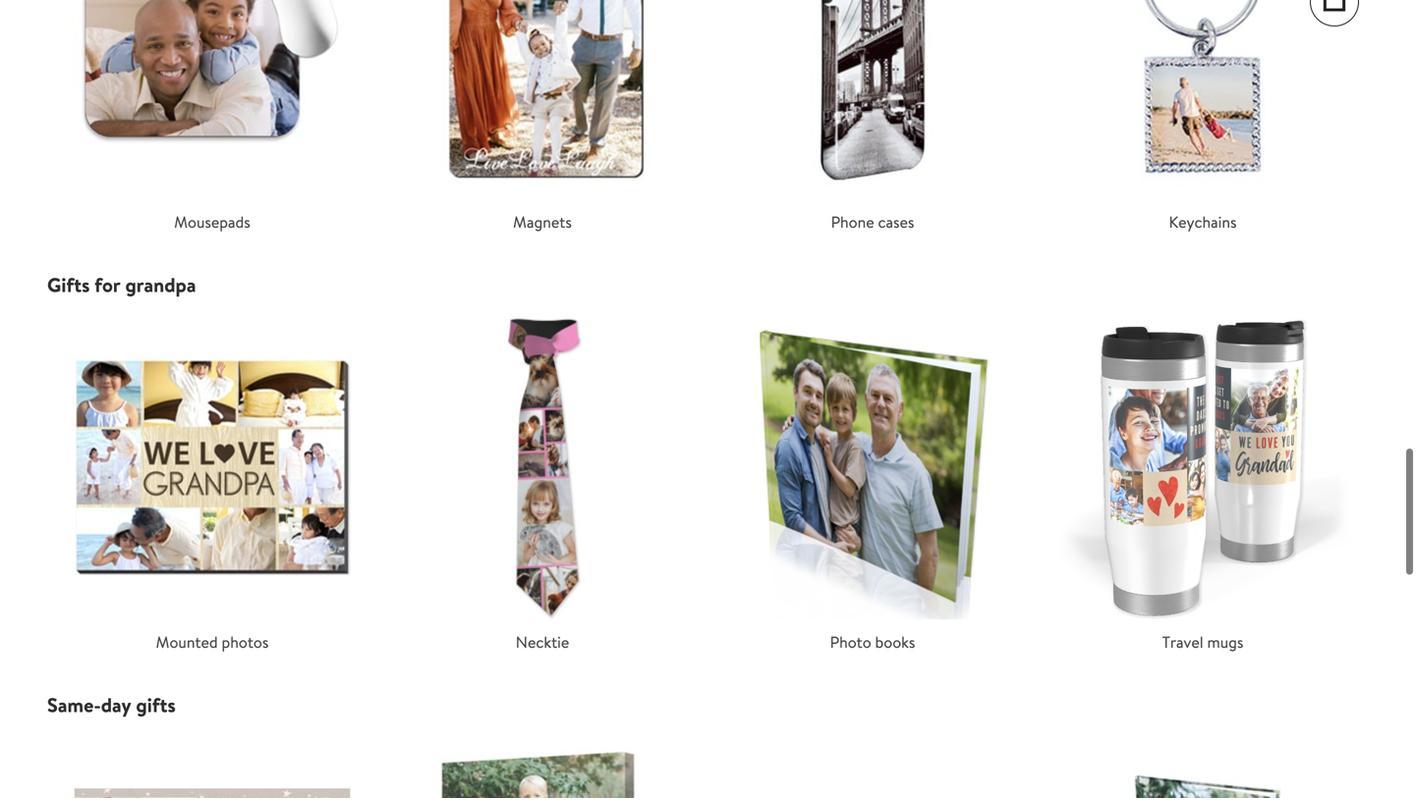Task type: vqa. For each thing, say whether or not it's contained in the screenshot.
Same-day gifts
yes



Task type: describe. For each thing, give the bounding box(es) containing it.
photo books
[[830, 632, 915, 653]]

travel
[[1162, 632, 1203, 653]]

travel mugs link
[[1048, 312, 1358, 654]]

mounted photos link
[[57, 312, 368, 654]]

same day cards image
[[57, 733, 368, 799]]

mounted photos for grandpa image
[[57, 312, 368, 623]]

mounted photos
[[156, 632, 269, 653]]

photo books link
[[717, 312, 1028, 654]]

mugs
[[1207, 632, 1244, 653]]

gifts for grandpa
[[47, 271, 196, 299]]

mousepads link
[[57, 0, 368, 234]]

travel mugs
[[1162, 632, 1244, 653]]

books
[[875, 632, 915, 653]]

keychain image
[[1048, 0, 1358, 202]]

mousepads
[[174, 211, 250, 233]]

same day photo book image
[[1048, 733, 1358, 799]]

day
[[101, 692, 131, 719]]

necktie link
[[387, 312, 698, 654]]

necktie
[[516, 632, 569, 653]]

gifts
[[136, 692, 176, 719]]

magnets
[[513, 211, 572, 233]]

magnets image
[[387, 0, 698, 202]]

photo
[[830, 632, 871, 653]]

keychains link
[[1048, 0, 1358, 234]]

same-day gifts
[[47, 692, 176, 719]]

same day canvas prints image
[[387, 733, 698, 799]]

phone cases image
[[717, 0, 1028, 202]]



Task type: locate. For each thing, give the bounding box(es) containing it.
same-
[[47, 692, 101, 719]]

keychains
[[1169, 211, 1237, 233]]

for
[[94, 271, 121, 299]]

cases
[[878, 211, 914, 233]]

phone
[[831, 211, 874, 233]]

personalized travel mugs for grandpa image
[[1048, 312, 1358, 623]]

mounted
[[156, 632, 218, 653]]

gifts
[[47, 271, 90, 299]]

magnets link
[[387, 0, 698, 234]]

personalized photo book for grandpa image
[[717, 312, 1028, 623]]

photo mousepad image
[[57, 0, 368, 202]]

phone cases
[[831, 211, 914, 233]]

personalized necktie for grandpa image
[[387, 312, 698, 623]]

photos
[[222, 632, 269, 653]]

phone cases link
[[717, 0, 1028, 234]]

grandpa
[[125, 271, 196, 299]]



